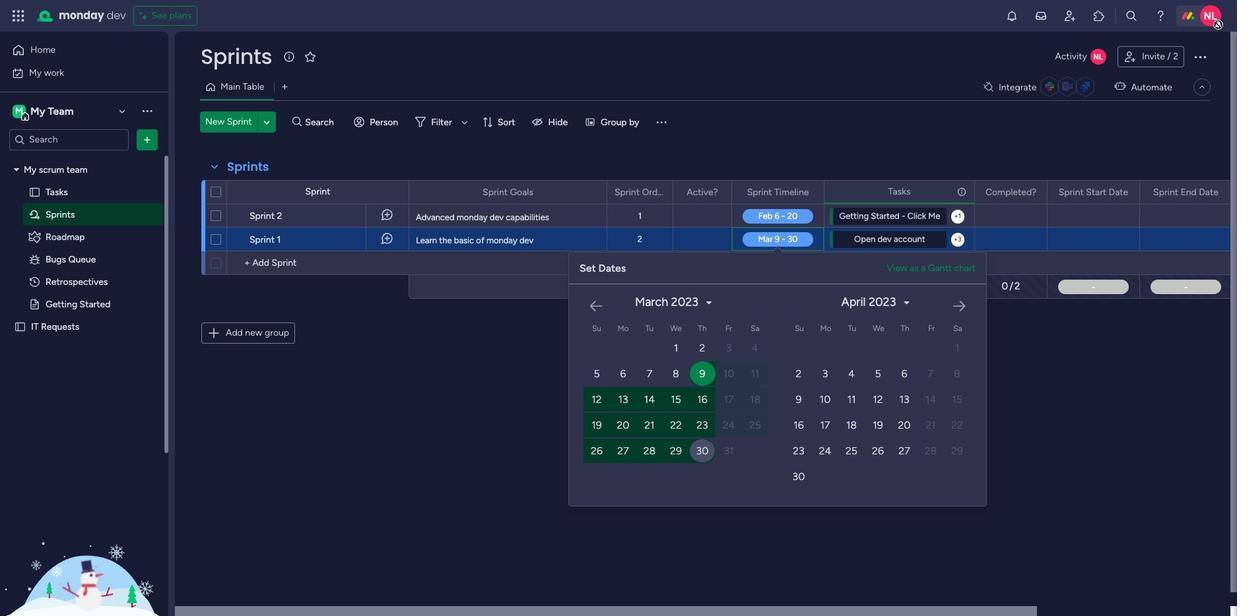 Task type: locate. For each thing, give the bounding box(es) containing it.
public board image
[[28, 186, 41, 198], [14, 321, 26, 333]]

home image
[[12, 44, 25, 57]]

help image
[[1154, 9, 1167, 22]]

apps image
[[1093, 9, 1106, 22]]

my work image
[[12, 67, 24, 79]]

options image
[[141, 133, 154, 146], [956, 181, 965, 203], [588, 181, 598, 204], [713, 181, 722, 204], [805, 181, 815, 204], [1214, 181, 1223, 204], [184, 200, 194, 231], [184, 223, 194, 255]]

option
[[0, 158, 168, 160]]

column information image
[[957, 187, 967, 197]]

dapulse integrations image
[[984, 82, 994, 92]]

list box
[[0, 156, 168, 516]]

1 horizontal spatial caret down image
[[706, 298, 712, 307]]

1 vertical spatial public board image
[[14, 321, 26, 333]]

lottie animation image
[[0, 483, 168, 617]]

1 horizontal spatial public board image
[[28, 186, 41, 198]]

options image
[[1192, 49, 1208, 65], [654, 181, 664, 204], [1029, 181, 1038, 204], [1121, 181, 1130, 204]]

caret down image
[[14, 165, 19, 174], [706, 298, 712, 307], [904, 298, 909, 307]]

None field
[[197, 43, 275, 71], [224, 158, 272, 176], [885, 185, 914, 199], [479, 185, 537, 200], [611, 185, 669, 200], [684, 185, 721, 200], [744, 185, 812, 200], [982, 185, 1040, 200], [1056, 185, 1132, 200], [1150, 185, 1222, 200], [197, 43, 275, 71], [224, 158, 272, 176], [885, 185, 914, 199], [479, 185, 537, 200], [611, 185, 669, 200], [684, 185, 721, 200], [744, 185, 812, 200], [982, 185, 1040, 200], [1056, 185, 1132, 200], [1150, 185, 1222, 200]]

0 horizontal spatial public board image
[[14, 321, 26, 333]]

workspace selection element
[[13, 103, 76, 120]]

lottie animation element
[[0, 483, 168, 617]]

+ Add Sprint text field
[[234, 256, 403, 271]]

see plans image
[[140, 8, 152, 24]]

public board image
[[28, 298, 41, 311]]

autopilot image
[[1115, 78, 1126, 95]]

region
[[569, 279, 1237, 506]]

menu image
[[655, 116, 668, 129]]

search everything image
[[1125, 9, 1138, 22]]

board activity image
[[1091, 49, 1106, 65]]

workspace image
[[13, 104, 26, 119]]



Task type: describe. For each thing, give the bounding box(es) containing it.
show board description image
[[281, 50, 297, 63]]

notifications image
[[1006, 9, 1019, 22]]

0 horizontal spatial caret down image
[[14, 165, 19, 174]]

0 vertical spatial public board image
[[28, 186, 41, 198]]

v2 search image
[[292, 115, 302, 130]]

arrow down image
[[457, 114, 473, 130]]

invite members image
[[1064, 9, 1077, 22]]

add view image
[[282, 82, 288, 92]]

noah lott image
[[1200, 5, 1221, 26]]

angle down image
[[264, 117, 270, 127]]

Search in workspace field
[[28, 132, 110, 147]]

select product image
[[12, 9, 25, 22]]

workspace options image
[[141, 104, 154, 118]]

collapse board header image
[[1197, 82, 1208, 92]]

add to favorites image
[[304, 50, 317, 63]]

2 horizontal spatial caret down image
[[904, 298, 909, 307]]

Search field
[[302, 113, 342, 131]]

inbox image
[[1035, 9, 1048, 22]]



Task type: vqa. For each thing, say whether or not it's contained in the screenshot.
+ Add task text box
no



